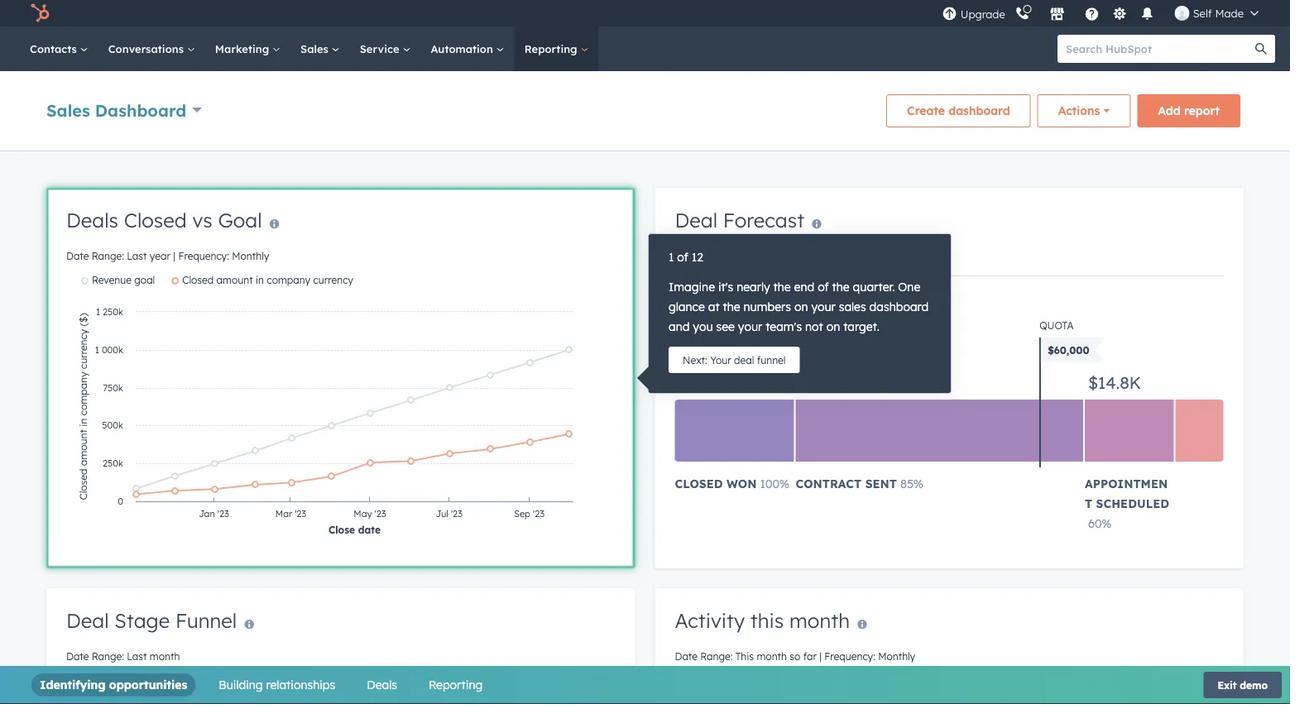 Task type: describe. For each thing, give the bounding box(es) containing it.
report
[[1184, 103, 1220, 118]]

menu containing self made
[[941, 0, 1270, 26]]

identifying opportunities button
[[40, 674, 187, 697]]

1 vertical spatial on
[[827, 319, 840, 334]]

1
[[669, 250, 674, 264]]

date range:
[[675, 250, 736, 262]]

sales
[[839, 300, 866, 314]]

jul
[[436, 508, 448, 520]]

60%
[[1088, 516, 1112, 531]]

hubspot link
[[20, 3, 62, 23]]

85%
[[900, 477, 924, 491]]

relationships
[[266, 678, 335, 692]]

deals for deals
[[367, 678, 397, 692]]

$19.8k
[[678, 372, 730, 393]]

1 vertical spatial reporting
[[429, 678, 483, 692]]

actions button
[[1038, 94, 1131, 127]]

see
[[716, 319, 735, 334]]

1 horizontal spatial closed
[[675, 477, 723, 491]]

1 horizontal spatial frequency:
[[825, 651, 876, 663]]

create
[[907, 103, 945, 118]]

deal stage
[[79, 676, 142, 691]]

conversion inside cumulative conversion
[[525, 691, 588, 704]]

your
[[710, 354, 731, 366]]

marketplaces image
[[1050, 7, 1065, 22]]

sep '23
[[514, 508, 545, 520]]

interactive chart image for deals closed vs goal
[[66, 276, 615, 549]]

vs
[[192, 208, 212, 233]]

'23 for jul '23
[[451, 508, 463, 520]]

next step conversion
[[434, 676, 497, 704]]

date range: last month
[[66, 651, 180, 663]]

'23 for jan '23
[[218, 508, 229, 520]]

stage
[[114, 608, 170, 633]]

1 vertical spatial |
[[820, 651, 822, 663]]

deals closed vs goal
[[66, 208, 262, 233]]

$14.8k
[[1088, 372, 1141, 393]]

step
[[469, 676, 493, 691]]

contract sent button
[[796, 474, 897, 494]]

month for activity this month
[[757, 651, 787, 663]]

0 horizontal spatial the
[[723, 300, 740, 314]]

1 horizontal spatial the
[[773, 280, 791, 294]]

year
[[150, 250, 170, 262]]

opportunities
[[109, 678, 187, 692]]

exit
[[1218, 679, 1237, 691]]

date range: last year | frequency: monthly
[[66, 250, 269, 262]]

sales dashboard button
[[46, 98, 202, 122]]

not
[[805, 319, 823, 334]]

and
[[669, 319, 690, 334]]

add report
[[1158, 103, 1220, 118]]

next: your deal funnel button
[[669, 347, 800, 373]]

1 of 12
[[669, 250, 703, 264]]

imagine it's nearly the end of the quarter. one glance at the numbers on your sales dashboard and you see your team's not on target.
[[669, 280, 929, 334]]

contract
[[796, 477, 862, 491]]

date for deals closed vs goal
[[66, 250, 89, 262]]

numbers
[[744, 300, 791, 314]]

dashboard
[[95, 100, 186, 120]]

building
[[219, 678, 263, 692]]

goal
[[218, 208, 262, 233]]

'23 for may '23
[[375, 508, 386, 520]]

quarter.
[[853, 280, 895, 294]]

help button
[[1078, 0, 1106, 26]]

identifying opportunities
[[40, 678, 187, 692]]

toggle series visibility region
[[81, 274, 353, 286]]

may '23
[[354, 508, 386, 520]]

forecast
[[723, 208, 805, 233]]

settings link
[[1110, 5, 1130, 22]]

settings image
[[1112, 7, 1127, 22]]

help image
[[1085, 7, 1100, 22]]

contract sent 85%
[[796, 477, 924, 491]]

appointmen
[[1085, 477, 1168, 491]]

exit demo button
[[1204, 672, 1282, 699]]

deal stage funnel
[[66, 608, 237, 633]]

identifying
[[40, 678, 106, 692]]

sales dashboard
[[46, 100, 186, 120]]

last for closed
[[127, 250, 147, 262]]

sales for sales dashboard
[[46, 100, 90, 120]]

mar '23
[[275, 508, 306, 520]]

self made button
[[1165, 0, 1269, 26]]

target.
[[843, 319, 880, 334]]

may
[[354, 508, 372, 520]]

appointmen t scheduled button
[[1085, 474, 1174, 514]]

service link
[[350, 26, 421, 71]]

0 horizontal spatial your
[[738, 319, 762, 334]]

funnel
[[175, 608, 237, 633]]

funnel
[[757, 354, 786, 366]]

conversations link
[[98, 26, 205, 71]]

self
[[1193, 6, 1212, 20]]

100%
[[760, 477, 789, 491]]

month for deal stage funnel
[[150, 651, 180, 663]]

upgrade image
[[942, 7, 957, 22]]

of inside imagine it's nearly the end of the quarter. one glance at the numbers on your sales dashboard and you see your team's not on target.
[[818, 280, 829, 294]]

reporting button
[[429, 674, 483, 697]]

sales dashboard banner
[[40, 83, 1251, 134]]

so
[[790, 651, 801, 663]]

sales link
[[291, 26, 350, 71]]

far
[[803, 651, 817, 663]]

imagine
[[669, 280, 715, 294]]

nearly
[[737, 280, 770, 294]]

you
[[693, 319, 713, 334]]

deal for deal stage funnel
[[66, 608, 109, 633]]

sent
[[865, 477, 897, 491]]

$47.8k
[[799, 372, 851, 393]]



Task type: locate. For each thing, give the bounding box(es) containing it.
marketing link
[[205, 26, 291, 71]]

1 vertical spatial sales
[[46, 100, 90, 120]]

0 horizontal spatial monthly
[[232, 250, 269, 262]]

deal for deal stage
[[79, 676, 106, 691]]

month left so
[[757, 651, 787, 663]]

1 vertical spatial your
[[738, 319, 762, 334]]

1 vertical spatial last
[[127, 651, 147, 663]]

your up the not
[[811, 300, 836, 314]]

2 horizontal spatial of
[[818, 280, 829, 294]]

1 last from the top
[[127, 250, 147, 262]]

1 horizontal spatial month
[[757, 651, 787, 663]]

deals
[[66, 208, 118, 233], [388, 676, 420, 691], [367, 678, 397, 692]]

deal
[[675, 208, 718, 233], [66, 608, 109, 633], [79, 676, 106, 691]]

1 vertical spatial frequency:
[[825, 651, 876, 663]]

reporting inside "link"
[[524, 42, 581, 55]]

reporting link
[[515, 26, 599, 71]]

range: up it's
[[700, 250, 733, 262]]

last up stage
[[127, 651, 147, 663]]

dashboard
[[949, 103, 1010, 118], [869, 300, 929, 314]]

12
[[692, 250, 703, 264]]

the left end on the right of page
[[773, 280, 791, 294]]

'23 right the jul
[[451, 508, 463, 520]]

your right the see at top right
[[738, 319, 762, 334]]

hubspot image
[[30, 3, 50, 23]]

1 vertical spatial deal
[[66, 608, 109, 633]]

date up the identifying
[[66, 651, 89, 663]]

add report button
[[1137, 94, 1241, 127]]

2 horizontal spatial month
[[790, 608, 850, 633]]

2 conversion from the left
[[525, 691, 588, 704]]

'23 right jan
[[218, 508, 229, 520]]

stage
[[110, 676, 142, 691]]

0 horizontal spatial sales
[[46, 100, 90, 120]]

'23 for sep '23
[[533, 508, 545, 520]]

2 vertical spatial deal
[[79, 676, 106, 691]]

date
[[66, 250, 89, 262], [675, 250, 698, 262], [66, 651, 89, 663], [675, 651, 698, 663]]

next
[[438, 676, 465, 691]]

end
[[794, 280, 815, 294]]

jan '23
[[199, 508, 229, 520]]

glance
[[669, 300, 705, 314]]

notifications image
[[1140, 7, 1155, 22]]

calling icon button
[[1009, 2, 1037, 24]]

1 vertical spatial dashboard
[[869, 300, 929, 314]]

on right the not
[[827, 319, 840, 334]]

frequency: right far
[[825, 651, 876, 663]]

the up sales
[[832, 280, 850, 294]]

closed
[[124, 208, 187, 233], [675, 477, 723, 491]]

search image
[[1255, 43, 1267, 55]]

next:
[[683, 354, 707, 366]]

of
[[677, 250, 688, 264], [818, 280, 829, 294], [373, 676, 384, 691]]

0 horizontal spatial conversion
[[434, 691, 497, 704]]

month up far
[[790, 608, 850, 633]]

of for deals
[[373, 676, 384, 691]]

activity
[[675, 608, 745, 633]]

of for 12
[[677, 250, 688, 264]]

calling icon image
[[1015, 6, 1030, 21]]

deal left stage
[[79, 676, 106, 691]]

activity this month
[[675, 608, 850, 633]]

0 vertical spatial interactive chart image
[[66, 276, 615, 549]]

0 horizontal spatial frequency:
[[178, 250, 229, 262]]

1 vertical spatial closed
[[675, 477, 723, 491]]

'23 right may
[[375, 508, 386, 520]]

deal forecast
[[675, 208, 805, 233]]

menu
[[941, 0, 1270, 26]]

scheduled
[[1096, 497, 1169, 511]]

service
[[360, 42, 403, 55]]

0 horizontal spatial interactive chart image
[[66, 276, 615, 549]]

0 vertical spatial last
[[127, 250, 147, 262]]

contacts link
[[20, 26, 98, 71]]

'23 for mar '23
[[295, 508, 306, 520]]

dashboard right create
[[949, 103, 1010, 118]]

1 horizontal spatial |
[[820, 651, 822, 663]]

closed left won
[[675, 477, 723, 491]]

sales for sales
[[300, 42, 332, 55]]

1 horizontal spatial interactive chart image
[[675, 676, 1224, 704]]

count of deals
[[335, 676, 420, 691]]

this
[[751, 608, 784, 633]]

0 vertical spatial of
[[677, 250, 688, 264]]

conversations
[[108, 42, 187, 55]]

deals for deals closed vs goal
[[66, 208, 118, 233]]

mar
[[275, 508, 292, 520]]

1 horizontal spatial monthly
[[878, 651, 915, 663]]

demo
[[1240, 679, 1268, 691]]

1 horizontal spatial conversion
[[525, 691, 588, 704]]

deal
[[734, 354, 754, 366]]

Search HubSpot search field
[[1058, 35, 1260, 63]]

deals button
[[367, 674, 397, 697]]

team's
[[766, 319, 802, 334]]

sales
[[300, 42, 332, 55], [46, 100, 90, 120]]

'23 right sep
[[533, 508, 545, 520]]

cumulative conversion
[[524, 676, 590, 704]]

appointmen t scheduled 60%
[[1085, 477, 1169, 531]]

on
[[794, 300, 808, 314], [827, 319, 840, 334]]

range: for deals closed vs goal
[[92, 250, 124, 262]]

date range: this month so far | frequency: monthly
[[675, 651, 915, 663]]

1 horizontal spatial dashboard
[[949, 103, 1010, 118]]

0 horizontal spatial reporting
[[429, 678, 483, 692]]

range: left this
[[700, 651, 733, 663]]

2 last from the top
[[127, 651, 147, 663]]

cumulative
[[524, 676, 590, 691]]

building relationships button
[[219, 674, 335, 697]]

the right at
[[723, 300, 740, 314]]

monthly
[[232, 250, 269, 262], [878, 651, 915, 663]]

0 horizontal spatial on
[[794, 300, 808, 314]]

range: up deal stage
[[92, 651, 124, 663]]

dashboard inside button
[[949, 103, 1010, 118]]

date for activity this month
[[675, 651, 698, 663]]

0 vertical spatial dashboard
[[949, 103, 1010, 118]]

1 horizontal spatial reporting
[[524, 42, 581, 55]]

0 vertical spatial closed
[[124, 208, 187, 233]]

last for stage
[[127, 651, 147, 663]]

date left the 'year'
[[66, 250, 89, 262]]

t
[[1085, 497, 1093, 511]]

marketplaces button
[[1040, 0, 1075, 26]]

sales inside popup button
[[46, 100, 90, 120]]

|
[[173, 250, 176, 262], [820, 651, 822, 663]]

1 horizontal spatial of
[[677, 250, 688, 264]]

range: for activity this month
[[700, 651, 733, 663]]

0 vertical spatial sales
[[300, 42, 332, 55]]

range: left the 'year'
[[92, 250, 124, 262]]

0 vertical spatial your
[[811, 300, 836, 314]]

0 horizontal spatial month
[[150, 651, 180, 663]]

count
[[335, 676, 369, 691]]

1 horizontal spatial sales
[[300, 42, 332, 55]]

frequency: up toggle series visibility 'region'
[[178, 250, 229, 262]]

month up opportunities
[[150, 651, 180, 663]]

1 vertical spatial interactive chart image
[[675, 676, 1224, 704]]

deal up 12
[[675, 208, 718, 233]]

on down end on the right of page
[[794, 300, 808, 314]]

0 horizontal spatial of
[[373, 676, 384, 691]]

| right far
[[820, 651, 822, 663]]

0 vertical spatial frequency:
[[178, 250, 229, 262]]

1 vertical spatial monthly
[[878, 651, 915, 663]]

1 vertical spatial of
[[818, 280, 829, 294]]

0 vertical spatial monthly
[[232, 250, 269, 262]]

0 vertical spatial reporting
[[524, 42, 581, 55]]

'23 right mar
[[295, 508, 306, 520]]

deal for deal forecast
[[675, 208, 718, 233]]

sep
[[514, 508, 530, 520]]

0 horizontal spatial closed
[[124, 208, 187, 233]]

sales left service
[[300, 42, 332, 55]]

contacts
[[30, 42, 80, 55]]

create dashboard
[[907, 103, 1010, 118]]

range:
[[92, 250, 124, 262], [700, 250, 733, 262], [92, 651, 124, 663], [700, 651, 733, 663]]

0 horizontal spatial |
[[173, 250, 176, 262]]

1 conversion from the left
[[434, 691, 497, 704]]

made
[[1215, 6, 1244, 20]]

of right 1
[[677, 250, 688, 264]]

dashboard down one
[[869, 300, 929, 314]]

interactive chart image
[[66, 276, 615, 549], [675, 676, 1224, 704]]

1 horizontal spatial on
[[827, 319, 840, 334]]

actions
[[1058, 103, 1100, 118]]

0 vertical spatial deal
[[675, 208, 718, 233]]

5 '23 from the left
[[533, 508, 545, 520]]

4 '23 from the left
[[451, 508, 463, 520]]

of right count
[[373, 676, 384, 691]]

3 '23 from the left
[[375, 508, 386, 520]]

dashboard inside imagine it's nearly the end of the quarter. one glance at the numbers on your sales dashboard and you see your team's not on target.
[[869, 300, 929, 314]]

sales down 'contacts' link
[[46, 100, 90, 120]]

0 horizontal spatial dashboard
[[869, 300, 929, 314]]

2 vertical spatial of
[[373, 676, 384, 691]]

date right 1
[[675, 250, 698, 262]]

date for deal stage funnel
[[66, 651, 89, 663]]

| right the 'year'
[[173, 250, 176, 262]]

closed up the 'year'
[[124, 208, 187, 233]]

1 horizontal spatial your
[[811, 300, 836, 314]]

0 vertical spatial |
[[173, 250, 176, 262]]

2 horizontal spatial the
[[832, 280, 850, 294]]

2 '23 from the left
[[295, 508, 306, 520]]

1 '23 from the left
[[218, 508, 229, 520]]

one
[[898, 280, 921, 294]]

0 vertical spatial on
[[794, 300, 808, 314]]

of right end on the right of page
[[818, 280, 829, 294]]

ruby anderson image
[[1175, 6, 1190, 21]]

closed won button
[[675, 474, 757, 494]]

date down activity
[[675, 651, 698, 663]]

add
[[1158, 103, 1181, 118]]

interactive chart image for activity this month
[[675, 676, 1224, 704]]

reporting
[[524, 42, 581, 55], [429, 678, 483, 692]]

$90,439
[[675, 287, 748, 312]]

building relationships
[[219, 678, 335, 692]]

this
[[736, 651, 754, 663]]

it's
[[718, 280, 733, 294]]

search button
[[1247, 35, 1275, 63]]

create dashboard button
[[886, 94, 1031, 127]]

deal up date range: last month
[[66, 608, 109, 633]]

exit demo
[[1218, 679, 1268, 691]]

last left the 'year'
[[127, 250, 147, 262]]

range: for deal stage funnel
[[92, 651, 124, 663]]



Task type: vqa. For each thing, say whether or not it's contained in the screenshot.
THE UPGRADE image
yes



